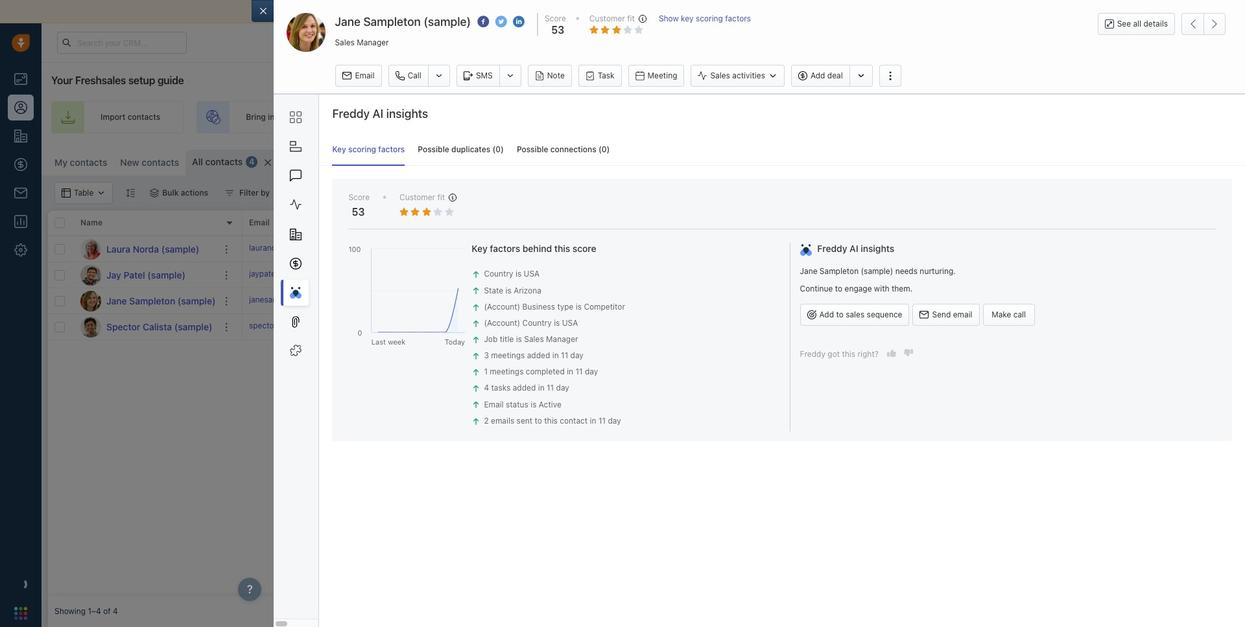 Task type: locate. For each thing, give the bounding box(es) containing it.
sampleton up sales manager
[[363, 15, 421, 29]]

container_wx8msf4aqz5i3rn1 image
[[225, 189, 234, 198], [444, 297, 453, 306]]

3 + add task from the top
[[444, 322, 483, 332]]

(0) for possible duplicates (0)
[[493, 145, 504, 154]]

country is usa
[[484, 269, 540, 279]]

1 horizontal spatial sampleton
[[363, 15, 421, 29]]

james peterson
[[751, 244, 809, 254], [751, 270, 809, 280], [751, 296, 809, 306], [751, 322, 809, 332]]

0 horizontal spatial manager
[[357, 37, 389, 47]]

s image
[[80, 317, 101, 338]]

37
[[541, 243, 553, 255]]

0 vertical spatial jane
[[335, 15, 361, 29]]

customize table
[[981, 156, 1042, 165]]

row group
[[48, 237, 243, 340], [243, 237, 1239, 340]]

2 vertical spatial this
[[544, 416, 558, 426]]

import contacts for import contacts button at the right of page
[[1074, 156, 1134, 165]]

0 vertical spatial (account)
[[484, 302, 520, 312]]

1 horizontal spatial ai
[[850, 243, 858, 254]]

import right table
[[1074, 156, 1099, 165]]

0 vertical spatial qualified
[[847, 244, 880, 254]]

1 horizontal spatial manager
[[546, 335, 578, 344]]

2 vertical spatial freddy
[[800, 350, 825, 359]]

0 vertical spatial usa
[[524, 269, 540, 279]]

possible inside 'link'
[[517, 145, 548, 154]]

Search your CRM... text field
[[57, 32, 187, 54]]

container_wx8msf4aqz5i3rn1 image left bulk
[[150, 189, 159, 198]]

make call
[[992, 310, 1026, 320]]

4 inside 'all contacts 4'
[[249, 157, 254, 167]]

fit up next
[[437, 193, 445, 202]]

make call link
[[983, 304, 1035, 333]]

3684945781
[[346, 321, 394, 331]]

click
[[353, 269, 371, 279]]

2 vertical spatial jane
[[106, 295, 127, 306]]

import contacts inside button
[[1074, 156, 1134, 165]]

key up the more...
[[332, 145, 346, 154]]

0 vertical spatial import contacts
[[101, 112, 160, 122]]

1 horizontal spatial 53
[[551, 24, 564, 36]]

to inside button
[[836, 310, 844, 320]]

0 vertical spatial sampleton
[[363, 15, 421, 29]]

1 vertical spatial container_wx8msf4aqz5i3rn1 image
[[444, 297, 453, 306]]

business
[[522, 302, 555, 312]]

press space to select this row. row containing laura norda (sample)
[[48, 237, 243, 263]]

scoring right key
[[696, 14, 723, 23]]

this down active
[[544, 416, 558, 426]]

sales left data
[[760, 6, 782, 17]]

scoring up ⌘ o
[[348, 145, 376, 154]]

3 peterson from the top
[[777, 296, 809, 306]]

container_wx8msf4aqz5i3rn1 image left customize
[[969, 156, 978, 165]]

2 possible from the left
[[517, 145, 548, 154]]

email inside 'button'
[[953, 310, 972, 320]]

key down activity
[[472, 243, 487, 254]]

all
[[727, 6, 736, 17], [1133, 19, 1141, 29]]

details
[[1144, 19, 1168, 29]]

table
[[1023, 156, 1042, 165]]

all inside see all details button
[[1133, 19, 1141, 29]]

type
[[557, 302, 574, 312]]

job
[[484, 335, 498, 344]]

1 horizontal spatial fit
[[627, 14, 635, 23]]

is up state is arizona
[[516, 269, 522, 279]]

your freshsales setup guide
[[51, 75, 184, 86]]

to left the engage at top right
[[835, 284, 842, 294]]

email
[[605, 6, 628, 17], [953, 310, 972, 320]]

import for import contacts button at the right of page
[[1074, 156, 1099, 165]]

3 task from the top
[[467, 322, 483, 332]]

sampleton
[[363, 15, 421, 29], [820, 266, 859, 276], [129, 295, 175, 306]]

fit left the "show"
[[627, 14, 635, 23]]

enable
[[512, 6, 540, 17]]

sync
[[572, 6, 592, 17]]

jane up sales manager
[[335, 15, 361, 29]]

your left team
[[436, 112, 453, 122]]

spectorcalista@gmail.com link
[[249, 320, 345, 334]]

jane sampleton (sample) up spector calista (sample)
[[106, 295, 216, 306]]

1 (0) from the left
[[493, 145, 504, 154]]

(sample) up with
[[861, 266, 893, 276]]

widgetz.io (sample) link
[[930, 296, 1004, 306]]

jane sampleton (sample) link
[[106, 295, 216, 308]]

2 vertical spatial qualified
[[847, 322, 880, 332]]

see all details
[[1117, 19, 1168, 29]]

e corp (sample) link
[[930, 270, 989, 280]]

2 horizontal spatial factors
[[725, 14, 751, 23]]

country down business
[[522, 318, 552, 328]]

email down tasks
[[484, 400, 504, 410]]

bulk actions button
[[142, 182, 217, 204]]

improve
[[399, 6, 434, 17]]

4 peterson from the top
[[777, 322, 809, 332]]

4 james peterson from the top
[[751, 322, 809, 332]]

row group containing 37
[[243, 237, 1239, 340]]

score
[[545, 14, 566, 23], [348, 193, 370, 202], [541, 218, 563, 228]]

key
[[681, 14, 694, 23]]

your inside 'link'
[[436, 112, 453, 122]]

customer fit up next
[[400, 193, 445, 202]]

ai
[[373, 107, 383, 121], [850, 243, 858, 254]]

0 vertical spatial 53
[[551, 24, 564, 36]]

jane sampleton (sample)
[[335, 15, 471, 29], [106, 295, 216, 306]]

possible connections (0)
[[517, 145, 610, 154]]

0 horizontal spatial jane
[[106, 295, 127, 306]]

deliverability
[[436, 6, 491, 17]]

meetings down title on the bottom left
[[491, 351, 525, 361]]

4 inside dialog
[[484, 383, 489, 393]]

freddy ai insights up key scoring factors
[[332, 107, 428, 121]]

import for import contacts link
[[101, 112, 125, 122]]

name
[[80, 218, 102, 228]]

tasks
[[491, 383, 511, 393]]

1 horizontal spatial import
[[696, 6, 724, 17]]

all right see
[[1133, 19, 1141, 29]]

key for key factors behind this score
[[472, 243, 487, 254]]

manager down 54
[[546, 335, 578, 344]]

to right mailbox
[[388, 6, 397, 17]]

to left add at the left
[[374, 269, 381, 279]]

jane sampleton (sample) up sales manager
[[335, 15, 471, 29]]

(0) right connections on the top of the page
[[598, 145, 610, 154]]

deal
[[827, 71, 843, 81]]

meetings up tasks
[[490, 367, 524, 377]]

send email
[[932, 310, 972, 320]]

connect
[[293, 6, 329, 17]]

3 meetings added in 11 day
[[484, 351, 584, 361]]

connections
[[550, 145, 596, 154]]

0 horizontal spatial factors
[[378, 145, 405, 154]]

(sample) down make
[[967, 322, 999, 332]]

call button
[[388, 65, 428, 87]]

import all your sales data link
[[696, 6, 806, 17]]

sales for sales manager
[[335, 37, 355, 47]]

1 vertical spatial import contacts
[[1074, 156, 1134, 165]]

(account) down state
[[484, 302, 520, 312]]

all right key
[[727, 6, 736, 17]]

0 vertical spatial insights
[[386, 107, 428, 121]]

import down "your freshsales setup guide"
[[101, 112, 125, 122]]

press space to select this row. row containing jaypatelsample@gmail.com
[[243, 263, 1239, 289]]

them.
[[892, 284, 913, 294]]

12
[[302, 158, 310, 167]]

container_wx8msf4aqz5i3rn1 image inside bulk actions button
[[150, 189, 159, 198]]

insights down "call" link
[[386, 107, 428, 121]]

53 up work
[[352, 206, 365, 218]]

freddy ai insights down status
[[817, 243, 894, 254]]

(sample) up 'jane sampleton (sample)' "link"
[[147, 269, 185, 280]]

possible down invite your team 'link'
[[418, 145, 449, 154]]

jane right j icon
[[106, 295, 127, 306]]

connect your mailbox to improve deliverability and enable 2-way sync of email conversations. import all your sales data
[[293, 6, 804, 17]]

ai up key scoring factors
[[373, 107, 383, 121]]

container_wx8msf4aqz5i3rn1 image left filter
[[225, 189, 234, 198]]

0 horizontal spatial 53
[[352, 206, 365, 218]]

bulk actions
[[162, 188, 208, 198]]

email down "filter by"
[[249, 218, 270, 228]]

score up 37 at the left of page
[[541, 218, 563, 228]]

import contacts for import contacts link
[[101, 112, 160, 122]]

1 horizontal spatial score 53
[[545, 14, 566, 36]]

press space to select this row. row containing jane sampleton (sample)
[[48, 289, 243, 315]]

1 vertical spatial email
[[953, 310, 972, 320]]

more...
[[312, 158, 339, 167]]

next
[[444, 218, 461, 228]]

0 vertical spatial added
[[527, 351, 550, 361]]

to for 2 emails sent to this contact in 11 day
[[535, 416, 542, 426]]

with
[[874, 284, 889, 294]]

1
[[484, 367, 488, 377]]

1 vertical spatial jane sampleton (sample)
[[106, 295, 216, 306]]

2 (0) from the left
[[598, 145, 610, 154]]

in for 3 meetings added in 11 day
[[552, 351, 559, 361]]

1 horizontal spatial of
[[594, 6, 603, 17]]

2 vertical spatial 4
[[113, 607, 118, 617]]

container_wx8msf4aqz5i3rn1 image inside customize table button
[[969, 156, 978, 165]]

1 vertical spatial contact
[[560, 416, 588, 426]]

qualified down add to sales sequence
[[847, 322, 880, 332]]

(sample) up spector calista (sample)
[[178, 295, 216, 306]]

0 horizontal spatial import contacts
[[101, 112, 160, 122]]

1 possible from the left
[[418, 145, 449, 154]]

0 horizontal spatial jane sampleton (sample)
[[106, 295, 216, 306]]

score up work
[[348, 193, 370, 202]]

sales up 3 meetings added in 11 day
[[524, 335, 544, 344]]

0 horizontal spatial freddy ai insights
[[332, 107, 428, 121]]

row group containing laura norda (sample)
[[48, 237, 243, 340]]

2 horizontal spatial sampleton
[[820, 266, 859, 276]]

key for key scoring factors
[[332, 145, 346, 154]]

score 53 left the sync
[[545, 14, 566, 36]]

1 vertical spatial meetings
[[490, 367, 524, 377]]

0 vertical spatial email
[[355, 71, 375, 80]]

task button
[[578, 65, 622, 87]]

your left mailbox
[[331, 6, 350, 17]]

techcave
[[930, 322, 964, 332]]

sales for sales activities
[[710, 71, 730, 81]]

unqualified
[[847, 270, 889, 280]]

sampleton up continue to engage with them.
[[820, 266, 859, 276]]

1 vertical spatial container_wx8msf4aqz5i3rn1 image
[[150, 189, 159, 198]]

name row
[[48, 211, 243, 237]]

email up techcave (sample) link
[[953, 310, 972, 320]]

to down continue to engage with them.
[[836, 310, 844, 320]]

sales for sales owner
[[735, 218, 756, 228]]

1 (account) from the top
[[484, 302, 520, 312]]

0 vertical spatial 4
[[249, 157, 254, 167]]

added up "1 meetings completed in 11 day"
[[527, 351, 550, 361]]

qualified down the engage at top right
[[847, 296, 880, 306]]

11 for 4 tasks added in 11 day
[[547, 383, 554, 393]]

continue
[[800, 284, 833, 294]]

3 james peterson from the top
[[751, 296, 809, 306]]

0 vertical spatial contact
[[1203, 156, 1232, 165]]

2 horizontal spatial 4
[[484, 383, 489, 393]]

jaypatelsample@gmail.com
[[249, 269, 349, 279]]

2 horizontal spatial import
[[1074, 156, 1099, 165]]

1 horizontal spatial customer
[[589, 14, 625, 23]]

new contacts
[[120, 157, 179, 168]]

status
[[506, 400, 528, 410]]

3 james from the top
[[751, 296, 775, 306]]

53 down way
[[551, 24, 564, 36]]

0 horizontal spatial sampleton
[[129, 295, 175, 306]]

2 + add task from the top
[[444, 270, 483, 280]]

usa up arizona
[[524, 269, 540, 279]]

title
[[500, 335, 514, 344]]

grid
[[48, 209, 1239, 597]]

import right key
[[696, 6, 724, 17]]

(0) inside possible duplicates (0) link
[[493, 145, 504, 154]]

twitter circled image
[[495, 15, 507, 29]]

score up 53 button
[[545, 14, 566, 23]]

sequence
[[867, 310, 902, 320]]

manager down mailbox
[[357, 37, 389, 47]]

0 horizontal spatial import
[[101, 112, 125, 122]]

+
[[444, 244, 448, 254], [346, 269, 351, 279], [444, 270, 448, 280], [444, 322, 448, 332]]

sales down continue to engage with them.
[[846, 310, 865, 320]]

0 vertical spatial fit
[[627, 14, 635, 23]]

sampleton down jay patel (sample) link
[[129, 295, 175, 306]]

freddy right leads
[[332, 107, 370, 121]]

(account) country is usa
[[484, 318, 578, 328]]

2 row group from the left
[[243, 237, 1239, 340]]

1 vertical spatial added
[[513, 383, 536, 393]]

2 vertical spatial factors
[[490, 243, 520, 254]]

ai down status
[[850, 243, 858, 254]]

1 vertical spatial (account)
[[484, 318, 520, 328]]

2 (account) from the top
[[484, 318, 520, 328]]

possible
[[418, 145, 449, 154], [517, 145, 548, 154]]

invite
[[414, 112, 434, 122]]

freshsales
[[75, 75, 126, 86]]

key factors behind this score
[[472, 243, 596, 254]]

owner
[[758, 218, 782, 228]]

meeting
[[648, 71, 677, 80]]

4
[[249, 157, 254, 167], [484, 383, 489, 393], [113, 607, 118, 617]]

0 vertical spatial freddy ai insights
[[332, 107, 428, 121]]

freddy
[[332, 107, 370, 121], [817, 243, 847, 254], [800, 350, 825, 359]]

0 vertical spatial of
[[594, 6, 603, 17]]

sales inside button
[[846, 310, 865, 320]]

1 vertical spatial manager
[[546, 335, 578, 344]]

1 qualified from the top
[[847, 244, 880, 254]]

0 horizontal spatial customer
[[400, 193, 435, 202]]

possible left connections on the top of the page
[[517, 145, 548, 154]]

peterson
[[777, 244, 809, 254], [777, 270, 809, 280], [777, 296, 809, 306], [777, 322, 809, 332]]

1 row group from the left
[[48, 237, 243, 340]]

this right 37 at the left of page
[[554, 243, 570, 254]]

email down sales manager
[[355, 71, 375, 80]]

activities
[[732, 71, 765, 81]]

container_wx8msf4aqz5i3rn1 image
[[969, 156, 978, 165], [150, 189, 159, 198]]

sales down connect your mailbox link
[[335, 37, 355, 47]]

email right the sync
[[605, 6, 628, 17]]

4 james from the top
[[751, 322, 775, 332]]

got
[[828, 350, 840, 359]]

of right 1–4
[[103, 607, 111, 617]]

2 qualified from the top
[[847, 296, 880, 306]]

1 horizontal spatial freddy ai insights
[[817, 243, 894, 254]]

0 vertical spatial + add task
[[444, 244, 483, 254]]

1 james peterson from the top
[[751, 244, 809, 254]]

dialog
[[252, 0, 1245, 628]]

+ add task up today
[[444, 322, 483, 332]]

l image
[[80, 239, 101, 260]]

4 tasks added in 11 day
[[484, 383, 569, 393]]

0 horizontal spatial email
[[249, 218, 270, 228]]

4167348672
[[346, 243, 393, 253]]

your left data
[[739, 6, 758, 17]]

day for 1 meetings completed in 11 day
[[585, 367, 598, 377]]

show
[[659, 14, 679, 23]]

to right sent
[[535, 416, 542, 426]]

data
[[785, 6, 804, 17]]

usa down type
[[562, 318, 578, 328]]

1 + add task from the top
[[444, 244, 483, 254]]

1 vertical spatial import
[[101, 112, 125, 122]]

1 horizontal spatial key
[[472, 243, 487, 254]]

1 horizontal spatial container_wx8msf4aqz5i3rn1 image
[[969, 156, 978, 165]]

import inside button
[[1074, 156, 1099, 165]]

freddy left got
[[800, 350, 825, 359]]

0 vertical spatial customer
[[589, 14, 625, 23]]

sales left 'owner'
[[735, 218, 756, 228]]

0 horizontal spatial possible
[[418, 145, 449, 154]]

james for 37
[[751, 244, 775, 254]]

added up email status is active
[[513, 383, 536, 393]]

1 vertical spatial fit
[[437, 193, 445, 202]]

spectorcalista@gmail.com 3684945781
[[249, 321, 394, 331]]

contact inside dialog
[[560, 416, 588, 426]]

1 task from the top
[[467, 244, 483, 254]]

country up state
[[484, 269, 513, 279]]

1 horizontal spatial your
[[436, 112, 453, 122]]

4 right 1–4
[[113, 607, 118, 617]]

james peterson for 54
[[751, 322, 809, 332]]

0 horizontal spatial customer fit
[[400, 193, 445, 202]]

meetings for 3
[[491, 351, 525, 361]]

0 horizontal spatial scoring
[[348, 145, 376, 154]]

continue to engage with them.
[[800, 284, 913, 294]]

added for meetings
[[527, 351, 550, 361]]

facebook circled image
[[477, 15, 489, 29]]

this right got
[[842, 350, 855, 359]]

qualified up jane sampleton (sample) needs nurturing.
[[847, 244, 880, 254]]

contacts
[[128, 112, 160, 122], [1101, 156, 1134, 165], [205, 156, 243, 167], [70, 157, 107, 168], [142, 157, 179, 168]]

3 qualified from the top
[[847, 322, 880, 332]]

sales inside grid
[[735, 218, 756, 228]]

spector calista (sample) link
[[106, 321, 212, 334]]

1 horizontal spatial possible
[[517, 145, 548, 154]]

2 vertical spatial sampleton
[[129, 295, 175, 306]]

1 vertical spatial factors
[[378, 145, 405, 154]]

james for 50
[[751, 296, 775, 306]]

close image
[[1226, 8, 1232, 15]]

1 horizontal spatial 4
[[249, 157, 254, 167]]

(account) up title on the bottom left
[[484, 318, 520, 328]]

+ add task down next activity
[[444, 244, 483, 254]]

(account) business type is competitor
[[484, 302, 625, 312]]

to for connect your mailbox to improve deliverability and enable 2-way sync of email conversations. import all your sales data
[[388, 6, 397, 17]]

1 vertical spatial task
[[467, 270, 483, 280]]

score 53 up work
[[348, 193, 370, 218]]

1 peterson from the top
[[777, 244, 809, 254]]

container_wx8msf4aqz5i3rn1 image for bulk
[[150, 189, 159, 198]]

invite your team link
[[364, 101, 497, 134]]

jay patel (sample) link
[[106, 269, 185, 282]]

1 vertical spatial score
[[348, 193, 370, 202]]

peterson for 50
[[777, 296, 809, 306]]

1 horizontal spatial jane sampleton (sample)
[[335, 15, 471, 29]]

your
[[51, 75, 73, 86]]

grid containing 37
[[48, 209, 1239, 597]]

jane inside "link"
[[106, 295, 127, 306]]

4167348672 link
[[346, 242, 393, 256]]

meetings for 1
[[490, 367, 524, 377]]

cell
[[1021, 237, 1239, 262], [632, 263, 729, 288], [1021, 263, 1239, 288], [632, 289, 729, 314], [1021, 289, 1239, 314], [632, 315, 729, 340], [1021, 315, 1239, 340]]

container_wx8msf4aqz5i3rn1 image up today
[[444, 297, 453, 306]]

(0) inside 'possible connections (0)' 'link'
[[598, 145, 610, 154]]

(sample) up widgetz.io (sample) link
[[957, 270, 989, 280]]

j image
[[80, 291, 101, 312]]

freddy down status
[[817, 243, 847, 254]]

linkedin circled image
[[513, 15, 525, 29]]

qualified for 54
[[847, 322, 880, 332]]

is right title on the bottom left
[[516, 335, 522, 344]]

1 james from the top
[[751, 244, 775, 254]]

0 vertical spatial task
[[467, 244, 483, 254]]

dialog containing jane sampleton (sample)
[[252, 0, 1245, 628]]

add
[[811, 71, 825, 81], [1186, 156, 1201, 165], [451, 244, 465, 254], [451, 270, 465, 280], [819, 310, 834, 320], [451, 322, 465, 332]]

1 horizontal spatial scoring
[[696, 14, 723, 23]]

of right the sync
[[594, 6, 603, 17]]

1 horizontal spatial email
[[953, 310, 972, 320]]

0 vertical spatial key
[[332, 145, 346, 154]]

12 more...
[[302, 158, 339, 167]]

0 horizontal spatial container_wx8msf4aqz5i3rn1 image
[[225, 189, 234, 198]]

1 horizontal spatial insights
[[861, 243, 894, 254]]

(0) right duplicates
[[493, 145, 504, 154]]

score
[[573, 243, 596, 254]]

customer fit right way
[[589, 14, 635, 23]]

2 vertical spatial + add task
[[444, 322, 483, 332]]

4 up "filter by"
[[249, 157, 254, 167]]

0 horizontal spatial country
[[484, 269, 513, 279]]

is right type
[[576, 302, 582, 312]]

duplicates
[[451, 145, 490, 154]]

0 horizontal spatial insights
[[386, 107, 428, 121]]

make
[[992, 310, 1011, 320]]

press space to select this row. row
[[48, 237, 243, 263], [243, 237, 1239, 263], [48, 263, 243, 289], [243, 263, 1239, 289], [48, 289, 243, 315], [243, 289, 1239, 315], [48, 315, 243, 340], [243, 315, 1239, 340]]

your for mailbox
[[331, 6, 350, 17]]

jane sampleton (sample) inside press space to select this row. row
[[106, 295, 216, 306]]

2 horizontal spatial your
[[739, 6, 758, 17]]

bulk
[[162, 188, 179, 198]]

0 horizontal spatial ai
[[373, 107, 383, 121]]



Task type: describe. For each thing, give the bounding box(es) containing it.
freshworks switcher image
[[14, 607, 27, 620]]

press space to select this row. row containing jay patel (sample)
[[48, 263, 243, 289]]

is right state
[[505, 286, 511, 295]]

100
[[348, 245, 361, 254]]

0 horizontal spatial usa
[[524, 269, 540, 279]]

add
[[383, 269, 397, 279]]

possible duplicates (0)
[[418, 145, 504, 154]]

patel
[[124, 269, 145, 280]]

spectorcalista@gmail.com
[[249, 321, 345, 331]]

send email button
[[913, 304, 980, 326]]

added for tasks
[[513, 383, 536, 393]]

0 horizontal spatial fit
[[437, 193, 445, 202]]

filter by
[[239, 188, 270, 198]]

sampleton inside "link"
[[129, 295, 175, 306]]

nurturing.
[[920, 266, 956, 276]]

my contacts
[[54, 157, 107, 168]]

new
[[120, 157, 139, 168]]

(sample) inside "link"
[[178, 295, 216, 306]]

next activity
[[444, 218, 492, 228]]

+ for lauranordasample@gmail.com
[[444, 244, 448, 254]]

james peterson for 37
[[751, 244, 809, 254]]

day for 3 meetings added in 11 day
[[570, 351, 584, 361]]

laura norda (sample) link
[[106, 243, 199, 256]]

0 vertical spatial manager
[[357, 37, 389, 47]]

+ add task for 54
[[444, 322, 483, 332]]

jay
[[106, 269, 121, 280]]

press space to select this row. row containing spector calista (sample)
[[48, 315, 243, 340]]

by
[[261, 188, 270, 198]]

peterson for 37
[[777, 244, 809, 254]]

1 vertical spatial freddy ai insights
[[817, 243, 894, 254]]

showing 1–4 of 4
[[54, 607, 118, 617]]

0 vertical spatial customer fit
[[589, 14, 635, 23]]

jaypatelsample@gmail.com link
[[249, 268, 349, 282]]

0
[[358, 329, 362, 337]]

contact inside button
[[1203, 156, 1232, 165]]

your for team
[[436, 112, 453, 122]]

and
[[493, 6, 509, 17]]

1 vertical spatial country
[[522, 318, 552, 328]]

add contact button
[[1169, 150, 1239, 172]]

2 task from the top
[[467, 270, 483, 280]]

j image
[[80, 265, 101, 286]]

email inside email button
[[355, 71, 375, 80]]

2 horizontal spatial email
[[484, 400, 504, 410]]

possible connections (0) link
[[517, 134, 610, 166]]

arizona
[[514, 286, 541, 295]]

0 vertical spatial this
[[554, 243, 570, 254]]

2 horizontal spatial jane
[[800, 266, 817, 276]]

11 for 3 meetings added in 11 day
[[561, 351, 568, 361]]

0 horizontal spatial of
[[103, 607, 111, 617]]

in for 1 meetings completed in 11 day
[[567, 367, 573, 377]]

behind
[[523, 243, 552, 254]]

send
[[932, 310, 951, 320]]

emails
[[491, 416, 514, 426]]

press space to select this row. row containing 37
[[243, 237, 1239, 263]]

task for 54
[[467, 322, 483, 332]]

(account) for (account) country is usa
[[484, 318, 520, 328]]

mailbox
[[353, 6, 386, 17]]

qualified for 37
[[847, 244, 880, 254]]

key scoring factors link
[[332, 134, 405, 166]]

task for 37
[[467, 244, 483, 254]]

o
[[362, 158, 368, 168]]

2 vertical spatial score
[[541, 218, 563, 228]]

(account) for (account) business type is competitor
[[484, 302, 520, 312]]

last week
[[371, 338, 405, 347]]

setup
[[128, 75, 155, 86]]

0 horizontal spatial all
[[727, 6, 736, 17]]

add deal
[[811, 71, 843, 81]]

phone
[[368, 218, 392, 228]]

to for jaypatelsample@gmail.com + click to add
[[374, 269, 381, 279]]

call
[[408, 71, 421, 80]]

+ for spectorcalista@gmail.com
[[444, 322, 448, 332]]

qualified for 50
[[847, 296, 880, 306]]

(sample) up make
[[971, 296, 1004, 306]]

+ for jaypatelsample@gmail.com
[[444, 270, 448, 280]]

container_wx8msf4aqz5i3rn1 image for customize
[[969, 156, 978, 165]]

website
[[277, 112, 306, 122]]

actions
[[181, 188, 208, 198]]

1 vertical spatial customer
[[400, 193, 435, 202]]

(sample) right norda
[[161, 243, 199, 255]]

54
[[541, 321, 554, 333]]

2 peterson from the top
[[777, 270, 809, 280]]

2 james from the top
[[751, 270, 775, 280]]

sales activities
[[710, 71, 765, 81]]

make call button
[[983, 304, 1035, 326]]

day for 4 tasks added in 11 day
[[556, 383, 569, 393]]

0 horizontal spatial sales
[[760, 6, 782, 17]]

scoring inside 'link'
[[696, 14, 723, 23]]

call link
[[388, 65, 428, 87]]

jaypatelsample@gmail.com + click to add
[[249, 269, 397, 279]]

task
[[598, 71, 614, 80]]

import contacts button
[[1057, 150, 1140, 172]]

1 horizontal spatial jane
[[335, 15, 361, 29]]

team
[[455, 112, 474, 122]]

email button
[[336, 65, 382, 87]]

1 vertical spatial freddy
[[817, 243, 847, 254]]

2 james peterson from the top
[[751, 270, 809, 280]]

see all details button
[[1098, 13, 1175, 35]]

1 vertical spatial insights
[[861, 243, 894, 254]]

contacts inside button
[[1101, 156, 1134, 165]]

⌘ o
[[353, 158, 368, 168]]

laura norda (sample)
[[106, 243, 199, 255]]

possible for possible duplicates (0)
[[418, 145, 449, 154]]

note
[[547, 71, 565, 80]]

import contacts group
[[1057, 150, 1162, 172]]

0 vertical spatial score 53
[[545, 14, 566, 36]]

1 vertical spatial customer fit
[[400, 193, 445, 202]]

0 vertical spatial import
[[696, 6, 724, 17]]

0 horizontal spatial 4
[[113, 607, 118, 617]]

sms
[[476, 71, 493, 80]]

import contacts link
[[51, 101, 184, 134]]

(sample) right 'calista'
[[174, 321, 212, 332]]

0 vertical spatial email
[[605, 6, 628, 17]]

competitor
[[584, 302, 625, 312]]

0 vertical spatial ai
[[373, 107, 383, 121]]

0 vertical spatial freddy
[[332, 107, 370, 121]]

james peterson for 50
[[751, 296, 809, 306]]

add deal button
[[791, 65, 849, 87]]

sms button
[[456, 65, 499, 87]]

1 vertical spatial this
[[842, 350, 855, 359]]

all
[[192, 156, 203, 167]]

laura
[[106, 243, 130, 255]]

add inside button
[[819, 310, 834, 320]]

guide
[[157, 75, 184, 86]]

peterson for 54
[[777, 322, 809, 332]]

leads
[[308, 112, 328, 122]]

0 vertical spatial country
[[484, 269, 513, 279]]

is right 54
[[554, 318, 560, 328]]

1 horizontal spatial container_wx8msf4aqz5i3rn1 image
[[444, 297, 453, 306]]

possible duplicates (0) link
[[418, 134, 504, 166]]

in for 4 tasks added in 11 day
[[538, 383, 544, 393]]

needs
[[895, 266, 918, 276]]

0 horizontal spatial score 53
[[348, 193, 370, 218]]

work
[[346, 218, 366, 228]]

0 vertical spatial score
[[545, 14, 566, 23]]

widgetz.io (sample)
[[930, 296, 1004, 306]]

conversations.
[[631, 6, 693, 17]]

(0) for possible connections (0)
[[598, 145, 610, 154]]

janesampleton@gmail.com 3684932360
[[249, 295, 395, 305]]

invite your team
[[414, 112, 474, 122]]

press space to select this row. row containing 54
[[243, 315, 1239, 340]]

james for 54
[[751, 322, 775, 332]]

(sample) left facebook circled image
[[424, 15, 471, 29]]

factors inside 'link'
[[725, 14, 751, 23]]

container_wx8msf4aqz5i3rn1 image inside filter by button
[[225, 189, 234, 198]]

is right status
[[531, 400, 537, 410]]

note button
[[528, 65, 572, 87]]

possible for possible connections (0)
[[517, 145, 548, 154]]

1 vertical spatial sampleton
[[820, 266, 859, 276]]

12 more... button
[[284, 154, 346, 172]]

lauranordasample@gmail.com link
[[249, 242, 359, 256]]

jane sampleton (sample) inside dialog
[[335, 15, 471, 29]]

1 meetings completed in 11 day
[[484, 367, 598, 377]]

1 horizontal spatial usa
[[562, 318, 578, 328]]

11 for 1 meetings completed in 11 day
[[575, 367, 583, 377]]

customize table button
[[960, 150, 1050, 172]]

state is arizona
[[484, 286, 541, 295]]

press space to select this row. row containing 50
[[243, 289, 1239, 315]]

tags
[[638, 218, 656, 228]]

techcave (sample)
[[930, 322, 999, 332]]

1–4
[[88, 607, 101, 617]]

sent
[[517, 416, 532, 426]]

+ add task for 37
[[444, 244, 483, 254]]

add to sales sequence button
[[800, 304, 909, 326]]

status
[[833, 218, 857, 228]]



Task type: vqa. For each thing, say whether or not it's contained in the screenshot.
Help center
no



